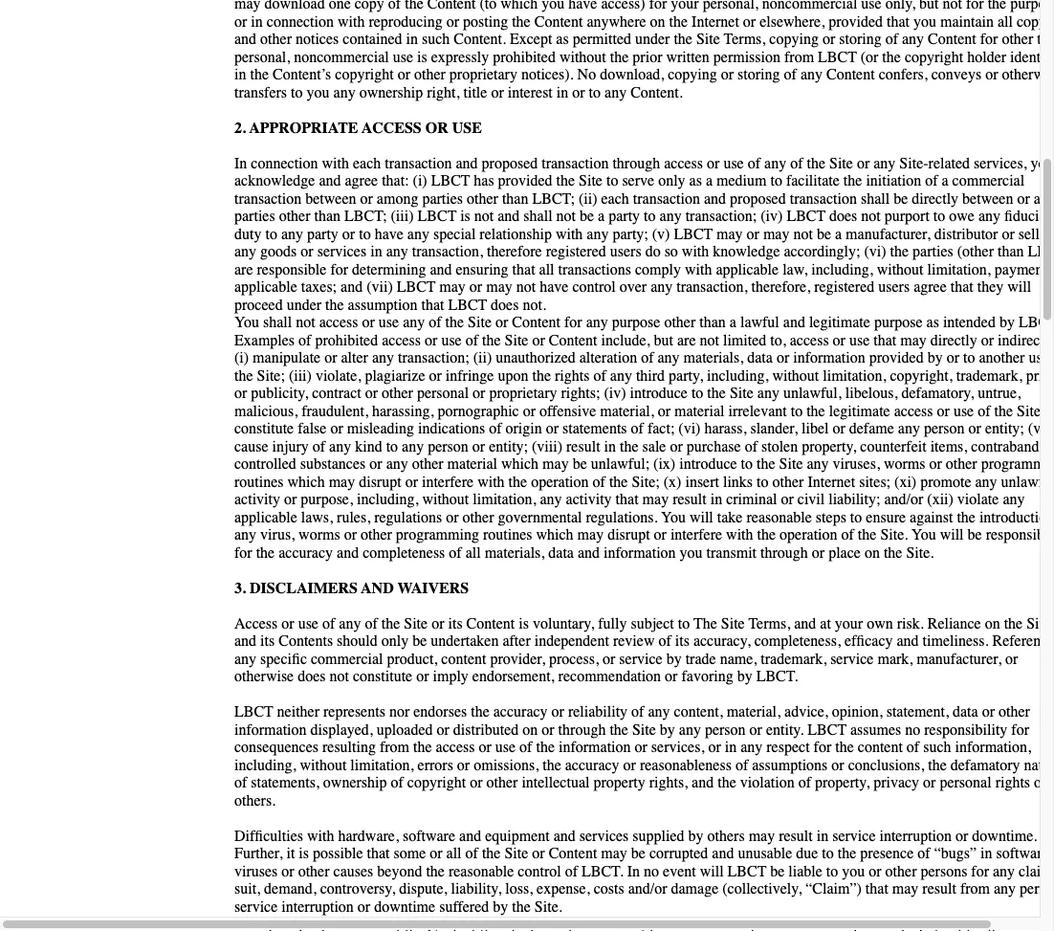 Task type: vqa. For each thing, say whether or not it's contained in the screenshot.
terminal
no



Task type: describe. For each thing, give the bounding box(es) containing it.
service
[[833, 827, 876, 845]]

to right medium
[[771, 172, 783, 190]]

and up reasonable
[[459, 827, 482, 845]]

is inside difficulties with hardware, software and equipment and services supplied by others may result in service interruption or downtime. further, it is possible that some or all of the site or content may be corrupted and unusable due to the presence of "bugs" in software, viruses or other causes beyond the reasonable control of lbct. in no event will lbct be liable to you or other persons for any claim, suit, demand, controversy, dispute, liability, loss, expense, costs and/or damage (collectively, "claim") that may result from any per
[[299, 845, 309, 863]]

causes
[[334, 863, 374, 881]]

other inside lbct neither represents nor endorses the accuracy or reliability of any content, material, advice, opinion, statement, data or other information displayed, uploaded or distributed on or through the site by any person or entity. lbct assumes no responsibility for consequences resulting from the access or use of the information or services, or in any respect for the content of such information, including, without limitation, errors or omissions, the accuracy or reasonableness of assumptions or conclusions, the defamatory na
[[999, 703, 1031, 721]]

site inside difficulties with hardware, software and equipment and services supplied by others may result in service interruption or downtime. further, it is possible that some or all of the site or content may be corrupted and unusable due to the presence of "bugs" in software, viruses or other causes beyond the reasonable control of lbct. in no event will lbct be liable to you or other persons for any claim, suit, demand, controversy, dispute, liability, loss, expense, costs and/or damage (collectively, "claim") that may result from any per
[[505, 845, 529, 863]]

of down and
[[365, 615, 378, 633]]

only inside 'access or use of any of the site or its content is voluntary, fully subject to the site terms, and at your own risk. reliance on the site and its contents should only be undertaken after independent review of its accuracy, completeness, efficacy and timeliness. referenc'
[[382, 633, 409, 650]]

errors
[[418, 757, 454, 774]]

1 vertical spatial result
[[923, 881, 957, 898]]

claim,
[[1019, 863, 1055, 881]]

and down use
[[456, 155, 478, 172]]

by inside lbct neither represents nor endorses the accuracy or reliability of any content, material, advice, opinion, statement, data or other information displayed, uploaded or distributed on or through the site by any person or entity. lbct assumes no responsibility for consequences resulting from the access or use of the information or services, or in any respect for the content of such information, including, without limitation, errors or omissions, the accuracy or reasonableness of assumptions or conclusions, the defamatory na
[[660, 721, 676, 739]]

resulting
[[323, 739, 376, 757]]

lbct neither represents nor endorses the accuracy or reliability of any content, material, advice, opinion, statement, data or other information displayed, uploaded or distributed on or through the site by any person or entity. lbct assumes no responsibility for consequences resulting from the access or use of the information or services, or in any respect for the content of such information, including, without limitation, errors or omissions, the accuracy or reasonableness of assumptions or conclusions, the defamatory na
[[234, 703, 1055, 810]]

beyond
[[377, 863, 422, 881]]

agree
[[345, 172, 378, 190]]

of left "bugs"
[[918, 845, 931, 863]]

the down and
[[382, 615, 400, 633]]

with inside in connection with each transaction and proposed transaction through access or use of any of the site or any site-related services, you acknowledge and agree that: (i) lbct has provided the site to serve only as a medium to facilitate the initiation of a commercial transaction between or among parties other than lbct; (ii) each transaction and proposed transaction shall be directly between or a you shall not access or use any of the site or content for any purpose other than a lawful and legitimate purpose as intended by lbct
[[322, 155, 349, 172]]

content
[[858, 739, 903, 757]]

nor
[[389, 703, 410, 721]]

transaction down or
[[385, 155, 452, 172]]

disclaimers
[[250, 580, 358, 597]]

services, inside lbct neither represents nor endorses the accuracy or reliability of any content, material, advice, opinion, statement, data or other information displayed, uploaded or distributed on or through the site by any person or entity. lbct assumes no responsibility for consequences resulting from the access or use of the information or services, or in any respect for the content of such information, including, without limitation, errors or omissions, the accuracy or reasonableness of assumptions or conclusions, the defamatory na
[[652, 739, 705, 757]]

opinion,
[[833, 703, 883, 721]]

expense,
[[537, 881, 590, 898]]

the left content
[[836, 739, 855, 757]]

transaction down connection
[[234, 190, 302, 208]]

medium
[[717, 172, 767, 190]]

difficulties
[[234, 827, 303, 845]]

hardware,
[[338, 827, 399, 845]]

and left unusable
[[712, 845, 734, 863]]

1 horizontal spatial may
[[749, 827, 775, 845]]

0 horizontal spatial information
[[234, 721, 307, 739]]

acknowledge
[[234, 172, 315, 190]]

0 vertical spatial that
[[367, 845, 390, 863]]

liable
[[789, 863, 823, 881]]

lbct;
[[533, 190, 575, 208]]

other inside in connection with each transaction and proposed transaction through access or use of any of the site or any site-related services, you acknowledge and agree that: (i) lbct has provided the site to serve only as a medium to facilitate the initiation of a commercial transaction between or among parties other than lbct; (ii) each transaction and proposed transaction shall be directly between or a you shall not access or use any of the site or content for any purpose other than a lawful and legitimate purpose as intended by lbct
[[467, 190, 499, 208]]

the up "claim")
[[838, 845, 857, 863]]

no inside difficulties with hardware, software and equipment and services supplied by others may result in service interruption or downtime. further, it is possible that some or all of the site or content may be corrupted and unusable due to the presence of "bugs" in software, viruses or other causes beyond the reasonable control of lbct. in no event will lbct be liable to you or other persons for any claim, suit, demand, controversy, dispute, liability, loss, expense, costs and/or damage (collectively, "claim") that may result from any per
[[644, 863, 659, 881]]

0 horizontal spatial its
[[260, 633, 275, 650]]

use inside in connection with each transaction and proposed transaction through access or use of any of the site or any site-related services, you acknowledge and agree that: (i) lbct has provided the site to serve only as a medium to facilitate the initiation of a commercial transaction between or among parties other than lbct; (ii) each transaction and proposed transaction shall be directly between or a you shall not access or use any of the site or content for any purpose other than a lawful and legitimate purpose as intended by lbct
[[724, 155, 744, 172]]

of right medium
[[791, 155, 803, 172]]

site right lbct;
[[579, 172, 603, 190]]

content inside difficulties with hardware, software and equipment and services supplied by others may result in service interruption or downtime. further, it is possible that some or all of the site or content may be corrupted and unusable due to the presence of "bugs" in software, viruses or other causes beyond the reasonable control of lbct. in no event will lbct be liable to you or other persons for any claim, suit, demand, controversy, dispute, liability, loss, expense, costs and/or damage (collectively, "claim") that may result from any per
[[549, 845, 598, 863]]

0 horizontal spatial for
[[814, 739, 832, 757]]

1 horizontal spatial in
[[817, 827, 829, 845]]

2 horizontal spatial may
[[893, 881, 919, 898]]

of left lbct.
[[565, 863, 578, 881]]

be left liable
[[771, 863, 785, 881]]

transaction left medium
[[633, 190, 701, 208]]

site-
[[900, 155, 929, 172]]

should
[[337, 633, 378, 650]]

other down interruption at the right
[[886, 863, 917, 881]]

and down 3.
[[234, 633, 257, 650]]

2.
[[234, 119, 246, 137]]

and right as
[[704, 190, 727, 208]]

1 horizontal spatial information
[[559, 739, 631, 757]]

no inside lbct neither represents nor endorses the accuracy or reliability of any content, material, advice, opinion, statement, data or other information displayed, uploaded or distributed on or through the site by any person or entity. lbct assumes no responsibility for consequences resulting from the access or use of the information or services, or in any respect for the content of such information, including, without limitation, errors or omissions, the accuracy or reasonableness of assumptions or conclusions, the defamatory na
[[906, 721, 921, 739]]

costs
[[594, 881, 625, 898]]

parties
[[422, 190, 463, 208]]

content,
[[674, 703, 723, 721]]

(collectively,
[[723, 881, 802, 898]]

be inside 'access or use of any of the site or its content is voluntary, fully subject to the site terms, and at your own risk. reliance on the site and its contents should only be undertaken after independent review of its accuracy, completeness, efficacy and timeliness. referenc'
[[413, 633, 427, 650]]

after
[[503, 633, 531, 650]]

endorses
[[414, 703, 467, 721]]

controversy,
[[320, 881, 396, 898]]

the right endorses
[[471, 703, 490, 721]]

risk.
[[898, 615, 924, 633]]

(ii)
[[579, 190, 598, 208]]

neither
[[277, 703, 320, 721]]

as
[[690, 172, 702, 190]]

has
[[474, 172, 494, 190]]

the left all
[[426, 863, 445, 881]]

unusable
[[738, 845, 793, 863]]

1 vertical spatial each
[[602, 190, 630, 208]]

serve
[[622, 172, 655, 190]]

entity.
[[767, 721, 804, 739]]

by inside difficulties with hardware, software and equipment and services supplied by others may result in service interruption or downtime. further, it is possible that some or all of the site or content may be corrupted and unusable due to the presence of "bugs" in software, viruses or other causes beyond the reasonable control of lbct. in no event will lbct be liable to you or other persons for any claim, suit, demand, controversy, dispute, liability, loss, expense, costs and/or damage (collectively, "claim") that may result from any per
[[689, 827, 704, 845]]

to left serve
[[607, 172, 619, 190]]

the right distributed
[[536, 739, 555, 757]]

the down endorses
[[414, 739, 432, 757]]

1 vertical spatial that
[[866, 881, 889, 898]]

data
[[953, 703, 979, 721]]

voluntary,
[[533, 615, 595, 633]]

the right all
[[482, 845, 501, 863]]

and
[[361, 580, 394, 597]]

through inside in connection with each transaction and proposed transaction through access or use of any of the site or any site-related services, you acknowledge and agree that: (i) lbct has provided the site to serve only as a medium to facilitate the initiation of a commercial transaction between or among parties other than lbct; (ii) each transaction and proposed transaction shall be directly between or a you shall not access or use any of the site or content for any purpose other than a lawful and legitimate purpose as intended by lbct
[[613, 155, 661, 172]]

on inside lbct neither represents nor endorses the accuracy or reliability of any content, material, advice, opinion, statement, data or other information displayed, uploaded or distributed on or through the site by any person or entity. lbct assumes no responsibility for consequences resulting from the access or use of the information or services, or in any respect for the content of such information, including, without limitation, errors or omissions, the accuracy or reasonableness of assumptions or conclusions, the defamatory na
[[523, 721, 538, 739]]

efficacy
[[845, 633, 893, 650]]

consequences
[[234, 739, 319, 757]]

your
[[835, 615, 863, 633]]

0 horizontal spatial may
[[601, 845, 628, 863]]

(i)
[[413, 172, 428, 190]]

assumes
[[851, 721, 902, 739]]

1 horizontal spatial its
[[448, 615, 463, 633]]

control
[[518, 863, 562, 881]]

in inside in connection with each transaction and proposed transaction through access or use of any of the site or any site-related services, you acknowledge and agree that: (i) lbct has provided the site to serve only as a medium to facilitate the initiation of a commercial transaction between or among parties other than lbct; (ii) each transaction and proposed transaction shall be directly between or a you shall not access or use any of the site or content for any purpose other than a lawful and legitimate purpose as intended by lbct
[[234, 155, 247, 172]]

such
[[924, 739, 952, 757]]

o
[[1053, 190, 1055, 208]]

0 vertical spatial accuracy
[[494, 703, 548, 721]]

transaction up (ii) at the top right of page
[[542, 155, 609, 172]]

lbct up consequences
[[234, 703, 273, 721]]

provided
[[498, 172, 553, 190]]

initiation
[[867, 172, 922, 190]]

be up and/or
[[632, 845, 646, 863]]

and left services on the right bottom of page
[[554, 827, 576, 845]]

the right omissions, at the bottom
[[543, 757, 562, 774]]

site right the
[[721, 615, 745, 633]]

completeness,
[[755, 633, 841, 650]]

0 horizontal spatial each
[[353, 155, 381, 172]]

0 vertical spatial proposed
[[482, 155, 538, 172]]

2 horizontal spatial for
[[1012, 721, 1030, 739]]

fully
[[598, 615, 627, 633]]

to right liable
[[827, 863, 839, 881]]

shall
[[861, 190, 890, 208]]

to inside 'access or use of any of the site or its content is voluntary, fully subject to the site terms, and at your own risk. reliance on the site and its contents should only be undertaken after independent review of its accuracy, completeness, efficacy and timeliness. referenc'
[[678, 615, 690, 633]]

among
[[377, 190, 419, 208]]

loss,
[[506, 881, 533, 898]]

dispute,
[[399, 881, 447, 898]]

due
[[797, 845, 819, 863]]

material,
[[727, 703, 781, 721]]

responsibility
[[925, 721, 1008, 739]]

other right it
[[298, 863, 330, 881]]

0 horizontal spatial a
[[706, 172, 713, 190]]

in inside difficulties with hardware, software and equipment and services supplied by others may result in service interruption or downtime. further, it is possible that some or all of the site or content may be corrupted and unusable due to the presence of "bugs" in software, viruses or other causes beyond the reasonable control of lbct. in no event will lbct be liable to you or other persons for any claim, suit, demand, controversy, dispute, liability, loss, expense, costs and/or damage (collectively, "claim") that may result from any per
[[628, 863, 640, 881]]

3.
[[234, 580, 246, 597]]

through inside lbct neither represents nor endorses the accuracy or reliability of any content, material, advice, opinion, statement, data or other information displayed, uploaded or distributed on or through the site by any person or entity. lbct assumes no responsibility for consequences resulting from the access or use of the information or services, or in any respect for the content of such information, including, without limitation, errors or omissions, the accuracy or reasonableness of assumptions or conclusions, the defamatory na
[[559, 721, 606, 739]]

and left the at
[[795, 615, 817, 633]]

event
[[663, 863, 696, 881]]

some
[[394, 845, 426, 863]]

all
[[447, 845, 462, 863]]

2 horizontal spatial its
[[676, 633, 690, 650]]

without
[[300, 757, 347, 774]]

the right medium
[[807, 155, 826, 172]]

advice,
[[785, 703, 829, 721]]

the down the responsibility
[[929, 757, 947, 774]]

1 horizontal spatial a
[[942, 172, 949, 190]]

will
[[700, 863, 724, 881]]

reasonable
[[449, 863, 514, 881]]

reliance
[[928, 615, 982, 633]]

from inside difficulties with hardware, software and equipment and services supplied by others may result in service interruption or downtime. further, it is possible that some or all of the site or content may be corrupted and unusable due to the presence of "bugs" in software, viruses or other causes beyond the reasonable control of lbct. in no event will lbct be liable to you or other persons for any claim, suit, demand, controversy, dispute, liability, loss, expense, costs and/or damage (collectively, "claim") that may result from any per
[[961, 881, 991, 898]]

displayed,
[[311, 721, 373, 739]]

appropriate
[[249, 119, 358, 137]]

"bugs"
[[935, 845, 977, 863]]

assumptions
[[752, 757, 828, 774]]

software,
[[997, 845, 1053, 863]]

and right own
[[897, 633, 919, 650]]

2 horizontal spatial a
[[1034, 190, 1041, 208]]



Task type: locate. For each thing, give the bounding box(es) containing it.
0 horizontal spatial that
[[367, 845, 390, 863]]

0 vertical spatial from
[[380, 739, 410, 757]]

0 horizontal spatial only
[[382, 633, 409, 650]]

accuracy,
[[694, 633, 751, 650]]

to right "due"
[[823, 845, 834, 863]]

omissions,
[[474, 757, 539, 774]]

viruses
[[234, 863, 278, 881]]

2 horizontal spatial in
[[981, 845, 993, 863]]

site left initiation
[[830, 155, 854, 172]]

contents
[[279, 633, 333, 650]]

access
[[362, 119, 422, 137]]

of right reliability
[[632, 703, 645, 721]]

of down "person"
[[736, 757, 749, 774]]

for right respect
[[814, 739, 832, 757]]

"claim")
[[806, 881, 862, 898]]

represents
[[324, 703, 386, 721]]

0 vertical spatial result
[[779, 827, 813, 845]]

any inside 'access or use of any of the site or its content is voluntary, fully subject to the site terms, and at your own risk. reliance on the site and its contents should only be undertaken after independent review of its accuracy, completeness, efficacy and timeliness. referenc'
[[339, 615, 361, 633]]

on
[[986, 615, 1001, 633], [523, 721, 538, 739]]

1 horizontal spatial each
[[602, 190, 630, 208]]

0 horizontal spatial content
[[467, 615, 515, 633]]

1 vertical spatial use
[[298, 615, 319, 633]]

in left service
[[817, 827, 829, 845]]

persons
[[921, 863, 968, 881]]

2 vertical spatial use
[[496, 739, 516, 757]]

1 horizontal spatial content
[[549, 845, 598, 863]]

use inside 'access or use of any of the site or its content is voluntary, fully subject to the site terms, and at your own risk. reliance on the site and its contents should only be undertaken after independent review of its accuracy, completeness, efficacy and timeliness. referenc'
[[298, 615, 319, 633]]

you inside in connection with each transaction and proposed transaction through access or use of any of the site or any site-related services, you acknowledge and agree that: (i) lbct has provided the site to serve only as a medium to facilitate the initiation of a commercial transaction between or among parties other than lbct; (ii) each transaction and proposed transaction shall be directly between or a you shall not access or use any of the site or content for any purpose other than a lawful and legitimate purpose as intended by lbct
[[1031, 155, 1054, 172]]

information,
[[956, 739, 1032, 757]]

3. disclaimers and waivers
[[234, 580, 469, 597]]

in right costs
[[628, 863, 640, 881]]

0 horizontal spatial accuracy
[[494, 703, 548, 721]]

other up the information,
[[999, 703, 1031, 721]]

0 horizontal spatial access
[[436, 739, 475, 757]]

0 horizontal spatial from
[[380, 739, 410, 757]]

is left voluntary,
[[519, 615, 529, 633]]

than
[[502, 190, 529, 208]]

a
[[706, 172, 713, 190], [942, 172, 949, 190], [1034, 190, 1041, 208]]

1 vertical spatial in
[[628, 863, 640, 881]]

0 vertical spatial on
[[986, 615, 1001, 633]]

of
[[748, 155, 761, 172], [791, 155, 803, 172], [926, 172, 938, 190], [323, 615, 335, 633], [365, 615, 378, 633], [659, 633, 672, 650], [632, 703, 645, 721], [520, 739, 533, 757], [907, 739, 920, 757], [736, 757, 749, 774], [466, 845, 478, 863], [918, 845, 931, 863], [565, 863, 578, 881]]

result down "bugs"
[[923, 881, 957, 898]]

in down 2.
[[234, 155, 247, 172]]

undertaken
[[431, 633, 499, 650]]

in
[[234, 155, 247, 172], [628, 863, 640, 881]]

its left the
[[676, 633, 690, 650]]

1 horizontal spatial in
[[628, 863, 640, 881]]

0 vertical spatial use
[[724, 155, 744, 172]]

proposed left facilitate
[[730, 190, 786, 208]]

through
[[613, 155, 661, 172], [559, 721, 606, 739]]

1 vertical spatial through
[[559, 721, 606, 739]]

services, down content,
[[652, 739, 705, 757]]

1 vertical spatial on
[[523, 721, 538, 739]]

proposed
[[482, 155, 538, 172], [730, 190, 786, 208]]

0 vertical spatial you
[[1031, 155, 1054, 172]]

facilitate
[[787, 172, 840, 190]]

commercial
[[953, 172, 1025, 190]]

information down reliability
[[559, 739, 631, 757]]

no left the 'such'
[[906, 721, 921, 739]]

0 horizontal spatial in
[[234, 155, 247, 172]]

use right as
[[724, 155, 744, 172]]

0 horizontal spatial proposed
[[482, 155, 538, 172]]

lbct right '(i)'
[[431, 172, 470, 190]]

0 vertical spatial no
[[906, 721, 921, 739]]

that:
[[382, 172, 409, 190]]

be
[[894, 190, 909, 208], [413, 633, 427, 650], [632, 845, 646, 863], [771, 863, 785, 881]]

from down nor
[[380, 739, 410, 757]]

of right initiation
[[926, 172, 938, 190]]

1 vertical spatial only
[[382, 633, 409, 650]]

accuracy
[[494, 703, 548, 721], [565, 757, 620, 774]]

is inside 'access or use of any of the site or its content is voluntary, fully subject to the site terms, and at your own risk. reliance on the site and its contents should only be undertaken after independent review of its accuracy, completeness, efficacy and timeliness. referenc'
[[519, 615, 529, 633]]

of right distributed
[[520, 739, 533, 757]]

0 horizontal spatial in
[[725, 739, 737, 757]]

for up defamatory at the bottom
[[1012, 721, 1030, 739]]

0 horizontal spatial use
[[298, 615, 319, 633]]

terms,
[[749, 615, 791, 633]]

site right reliance
[[1027, 615, 1051, 633]]

use inside lbct neither represents nor endorses the accuracy or reliability of any content, material, advice, opinion, statement, data or other information displayed, uploaded or distributed on or through the site by any person or entity. lbct assumes no responsibility for consequences resulting from the access or use of the information or services, or in any respect for the content of such information, including, without limitation, errors or omissions, the accuracy or reasonableness of assumptions or conclusions, the defamatory na
[[496, 739, 516, 757]]

content down waivers
[[467, 615, 515, 633]]

2 between from the left
[[963, 190, 1014, 208]]

limitation,
[[351, 757, 414, 774]]

access down endorses
[[436, 739, 475, 757]]

1 horizontal spatial accuracy
[[565, 757, 620, 774]]

0 vertical spatial in
[[234, 155, 247, 172]]

related
[[929, 155, 971, 172]]

1 horizontal spatial you
[[1031, 155, 1054, 172]]

information
[[234, 721, 307, 739], [559, 739, 631, 757]]

with
[[322, 155, 349, 172], [307, 827, 334, 845]]

site inside lbct neither represents nor endorses the accuracy or reliability of any content, material, advice, opinion, statement, data or other information displayed, uploaded or distributed on or through the site by any person or entity. lbct assumes no responsibility for consequences resulting from the access or use of the information or services, or in any respect for the content of such information, including, without limitation, errors or omissions, the accuracy or reasonableness of assumptions or conclusions, the defamatory na
[[633, 721, 656, 739]]

that down presence
[[866, 881, 889, 898]]

0 horizontal spatial you
[[843, 863, 866, 881]]

services, right related
[[974, 155, 1028, 172]]

a right site-
[[942, 172, 949, 190]]

access
[[664, 155, 704, 172], [436, 739, 475, 757]]

lbct inside in connection with each transaction and proposed transaction through access or use of any of the site or any site-related services, you acknowledge and agree that: (i) lbct has provided the site to serve only as a medium to facilitate the initiation of a commercial transaction between or among parties other than lbct; (ii) each transaction and proposed transaction shall be directly between or a you shall not access or use any of the site or content for any purpose other than a lawful and legitimate purpose as intended by lbct
[[431, 172, 470, 190]]

lbct right 'entity.' in the bottom of the page
[[808, 721, 847, 739]]

for right persons
[[972, 863, 990, 881]]

including,
[[234, 757, 296, 774]]

supplied
[[633, 827, 685, 845]]

lbct inside difficulties with hardware, software and equipment and services supplied by others may result in service interruption or downtime. further, it is possible that some or all of the site or content may be corrupted and unusable due to the presence of "bugs" in software, viruses or other causes beyond the reasonable control of lbct. in no event will lbct be liable to you or other persons for any claim, suit, demand, controversy, dispute, liability, loss, expense, costs and/or damage (collectively, "claim") that may result from any per
[[728, 863, 767, 881]]

review
[[613, 633, 655, 650]]

each right (ii) at the top right of page
[[602, 190, 630, 208]]

0 horizontal spatial no
[[644, 863, 659, 881]]

1 vertical spatial content
[[549, 845, 598, 863]]

1 horizontal spatial on
[[986, 615, 1001, 633]]

difficulties with hardware, software and equipment and services supplied by others may result in service interruption or downtime. further, it is possible that some or all of the site or content may be corrupted and unusable due to the presence of "bugs" in software, viruses or other causes beyond the reasonable control of lbct. in no event will lbct be liable to you or other persons for any claim, suit, demand, controversy, dispute, liability, loss, expense, costs and/or damage (collectively, "claim") that may result from any per
[[234, 827, 1055, 916]]

of left should
[[323, 615, 335, 633]]

interruption
[[880, 827, 952, 845]]

damage
[[671, 881, 719, 898]]

between down connection
[[306, 190, 357, 208]]

lbct right will
[[728, 863, 767, 881]]

the left (ii) at the top right of page
[[557, 172, 575, 190]]

between
[[306, 190, 357, 208], [963, 190, 1014, 208]]

1 vertical spatial by
[[689, 827, 704, 845]]

1 vertical spatial services,
[[652, 739, 705, 757]]

you
[[1031, 155, 1054, 172], [843, 863, 866, 881]]

0 horizontal spatial is
[[299, 845, 309, 863]]

0 vertical spatial only
[[659, 172, 686, 190]]

may down presence
[[893, 881, 919, 898]]

to left the
[[678, 615, 690, 633]]

you down service
[[843, 863, 866, 881]]

for
[[1012, 721, 1030, 739], [814, 739, 832, 757], [972, 863, 990, 881]]

0 vertical spatial each
[[353, 155, 381, 172]]

is
[[519, 615, 529, 633], [299, 845, 309, 863]]

be right shall
[[894, 190, 909, 208]]

for inside difficulties with hardware, software and equipment and services supplied by others may result in service interruption or downtime. further, it is possible that some or all of the site or content may be corrupted and unusable due to the presence of "bugs" in software, viruses or other causes beyond the reasonable control of lbct. in no event will lbct be liable to you or other persons for any claim, suit, demand, controversy, dispute, liability, loss, expense, costs and/or damage (collectively, "claim") that may result from any per
[[972, 863, 990, 881]]

reliability
[[568, 703, 628, 721]]

0 vertical spatial is
[[519, 615, 529, 633]]

person
[[705, 721, 746, 739]]

statement,
[[887, 703, 949, 721]]

0 horizontal spatial between
[[306, 190, 357, 208]]

to
[[607, 172, 619, 190], [771, 172, 783, 190], [678, 615, 690, 633], [823, 845, 834, 863], [827, 863, 839, 881]]

between down related
[[963, 190, 1014, 208]]

0 vertical spatial content
[[467, 615, 515, 633]]

connection
[[251, 155, 318, 172]]

subject
[[631, 615, 675, 633]]

1 horizontal spatial no
[[906, 721, 921, 739]]

only left as
[[659, 172, 686, 190]]

0 horizontal spatial through
[[559, 721, 606, 739]]

access inside in connection with each transaction and proposed transaction through access or use of any of the site or any site-related services, you acknowledge and agree that: (i) lbct has provided the site to serve only as a medium to facilitate the initiation of a commercial transaction between or among parties other than lbct; (ii) each transaction and proposed transaction shall be directly between or a you shall not access or use any of the site or content for any purpose other than a lawful and legitimate purpose as intended by lbct
[[664, 155, 704, 172]]

may up costs
[[601, 845, 628, 863]]

accuracy up omissions, at the bottom
[[494, 703, 548, 721]]

access right serve
[[664, 155, 704, 172]]

waivers
[[398, 580, 469, 597]]

use down 'disclaimers'
[[298, 615, 319, 633]]

its left contents
[[260, 633, 275, 650]]

of right as
[[748, 155, 761, 172]]

or
[[426, 119, 449, 137]]

on inside 'access or use of any of the site or its content is voluntary, fully subject to the site terms, and at your own risk. reliance on the site and its contents should only be undertaken after independent review of its accuracy, completeness, efficacy and timeliness. referenc'
[[986, 615, 1001, 633]]

information up including,
[[234, 721, 307, 739]]

with down the 2. appropriate access or use
[[322, 155, 349, 172]]

in down "material," on the bottom of page
[[725, 739, 737, 757]]

1 vertical spatial accuracy
[[565, 757, 620, 774]]

defamatory
[[951, 757, 1021, 774]]

reasonableness
[[640, 757, 732, 774]]

site up "loss,"
[[505, 845, 529, 863]]

others
[[708, 827, 745, 845]]

software
[[403, 827, 456, 845]]

1 horizontal spatial by
[[689, 827, 704, 845]]

access inside lbct neither represents nor endorses the accuracy or reliability of any content, material, advice, opinion, statement, data or other information displayed, uploaded or distributed on or through the site by any person or entity. lbct assumes no responsibility for consequences resulting from the access or use of the information or services, or in any respect for the content of such information, including, without limitation, errors or omissions, the accuracy or reasonableness of assumptions or conclusions, the defamatory na
[[436, 739, 475, 757]]

1 vertical spatial no
[[644, 863, 659, 881]]

only inside in connection with each transaction and proposed transaction through access or use of any of the site or any site-related services, you acknowledge and agree that: (i) lbct has provided the site to serve only as a medium to facilitate the initiation of a commercial transaction between or among parties other than lbct; (ii) each transaction and proposed transaction shall be directly between or a you shall not access or use any of the site or content for any purpose other than a lawful and legitimate purpose as intended by lbct
[[659, 172, 686, 190]]

a right as
[[706, 172, 713, 190]]

1 horizontal spatial proposed
[[730, 190, 786, 208]]

the right reliance
[[1005, 615, 1023, 633]]

1 horizontal spatial is
[[519, 615, 529, 633]]

of right the review
[[659, 633, 672, 650]]

0 vertical spatial with
[[322, 155, 349, 172]]

content inside 'access or use of any of the site or its content is voluntary, fully subject to the site terms, and at your own risk. reliance on the site and its contents should only be undertaken after independent review of its accuracy, completeness, efficacy and timeliness. referenc'
[[467, 615, 515, 633]]

1 horizontal spatial from
[[961, 881, 991, 898]]

1 vertical spatial you
[[843, 863, 866, 881]]

only right should
[[382, 633, 409, 650]]

0 vertical spatial through
[[613, 155, 661, 172]]

2 horizontal spatial use
[[724, 155, 744, 172]]

0 horizontal spatial services,
[[652, 739, 705, 757]]

it
[[287, 845, 295, 863]]

1 horizontal spatial through
[[613, 155, 661, 172]]

site down waivers
[[404, 615, 428, 633]]

1 horizontal spatial only
[[659, 172, 686, 190]]

the left content,
[[610, 721, 629, 739]]

other left than
[[467, 190, 499, 208]]

1 vertical spatial from
[[961, 881, 991, 898]]

1 vertical spatial is
[[299, 845, 309, 863]]

site right reliability
[[633, 721, 656, 739]]

content up expense,
[[549, 845, 598, 863]]

1 horizontal spatial that
[[866, 881, 889, 898]]

1 horizontal spatial between
[[963, 190, 1014, 208]]

be inside in connection with each transaction and proposed transaction through access or use of any of the site or any site-related services, you acknowledge and agree that: (i) lbct has provided the site to serve only as a medium to facilitate the initiation of a commercial transaction between or among parties other than lbct; (ii) each transaction and proposed transaction shall be directly between or a you shall not access or use any of the site or content for any purpose other than a lawful and legitimate purpose as intended by lbct
[[894, 190, 909, 208]]

distributed
[[454, 721, 519, 739]]

1 vertical spatial with
[[307, 827, 334, 845]]

the
[[694, 615, 718, 633]]

may right others on the bottom right of the page
[[749, 827, 775, 845]]

on up omissions, at the bottom
[[523, 721, 538, 739]]

0 vertical spatial by
[[660, 721, 676, 739]]

1 horizontal spatial for
[[972, 863, 990, 881]]

1 vertical spatial proposed
[[730, 190, 786, 208]]

0 vertical spatial services,
[[974, 155, 1028, 172]]

of left the 'such'
[[907, 739, 920, 757]]

its down waivers
[[448, 615, 463, 633]]

1 horizontal spatial use
[[496, 739, 516, 757]]

1 horizontal spatial services,
[[974, 155, 1028, 172]]

by left others on the bottom right of the page
[[689, 827, 704, 845]]

result up liable
[[779, 827, 813, 845]]

1 horizontal spatial result
[[923, 881, 957, 898]]

0 vertical spatial access
[[664, 155, 704, 172]]

on right reliance
[[986, 615, 1001, 633]]

use
[[724, 155, 744, 172], [298, 615, 319, 633], [496, 739, 516, 757]]

with right it
[[307, 827, 334, 845]]

accuracy down reliability
[[565, 757, 620, 774]]

1 between from the left
[[306, 190, 357, 208]]

uploaded
[[377, 721, 433, 739]]

0 horizontal spatial by
[[660, 721, 676, 739]]

from down "bugs"
[[961, 881, 991, 898]]

downtime.
[[973, 827, 1038, 845]]

corrupted
[[650, 845, 709, 863]]

from inside lbct neither represents nor endorses the accuracy or reliability of any content, material, advice, opinion, statement, data or other information displayed, uploaded or distributed on or through the site by any person or entity. lbct assumes no responsibility for consequences resulting from the access or use of the information or services, or in any respect for the content of such information, including, without limitation, errors or omissions, the accuracy or reasonableness of assumptions or conclusions, the defamatory na
[[380, 739, 410, 757]]

0 horizontal spatial on
[[523, 721, 538, 739]]

in inside lbct neither represents nor endorses the accuracy or reliability of any content, material, advice, opinion, statement, data or other information displayed, uploaded or distributed on or through the site by any person or entity. lbct assumes no responsibility for consequences resulting from the access or use of the information or services, or in any respect for the content of such information, including, without limitation, errors or omissions, the accuracy or reasonableness of assumptions or conclusions, the defamatory na
[[725, 739, 737, 757]]

timeliness.
[[923, 633, 989, 650]]

access or use of any of the site or its content is voluntary, fully subject to the site terms, and at your own risk. reliance on the site and its contents should only be undertaken after independent review of its accuracy, completeness, efficacy and timeliness. referenc
[[234, 615, 1055, 686]]

lbct.
[[582, 863, 624, 881]]

that left "some"
[[367, 845, 390, 863]]

with inside difficulties with hardware, software and equipment and services supplied by others may result in service interruption or downtime. further, it is possible that some or all of the site or content may be corrupted and unusable due to the presence of "bugs" in software, viruses or other causes beyond the reasonable control of lbct. in no event will lbct be liable to you or other persons for any claim, suit, demand, controversy, dispute, liability, loss, expense, costs and/or damage (collectively, "claim") that may result from any per
[[307, 827, 334, 845]]

of right all
[[466, 845, 478, 863]]

transaction left shall
[[790, 190, 857, 208]]

in right "bugs"
[[981, 845, 993, 863]]

0 horizontal spatial result
[[779, 827, 813, 845]]

the right facilitate
[[844, 172, 863, 190]]

1 horizontal spatial access
[[664, 155, 704, 172]]

and left agree
[[319, 172, 341, 190]]

services, inside in connection with each transaction and proposed transaction through access or use of any of the site or any site-related services, you acknowledge and agree that: (i) lbct has provided the site to serve only as a medium to facilitate the initiation of a commercial transaction between or among parties other than lbct; (ii) each transaction and proposed transaction shall be directly between or a you shall not access or use any of the site or content for any purpose other than a lawful and legitimate purpose as intended by lbct
[[974, 155, 1028, 172]]

1 vertical spatial access
[[436, 739, 475, 757]]

you inside difficulties with hardware, software and equipment and services supplied by others may result in service interruption or downtime. further, it is possible that some or all of the site or content may be corrupted and unusable due to the presence of "bugs" in software, viruses or other causes beyond the reasonable control of lbct. in no event will lbct be liable to you or other persons for any claim, suit, demand, controversy, dispute, liability, loss, expense, costs and/or damage (collectively, "claim") that may result from any per
[[843, 863, 866, 881]]



